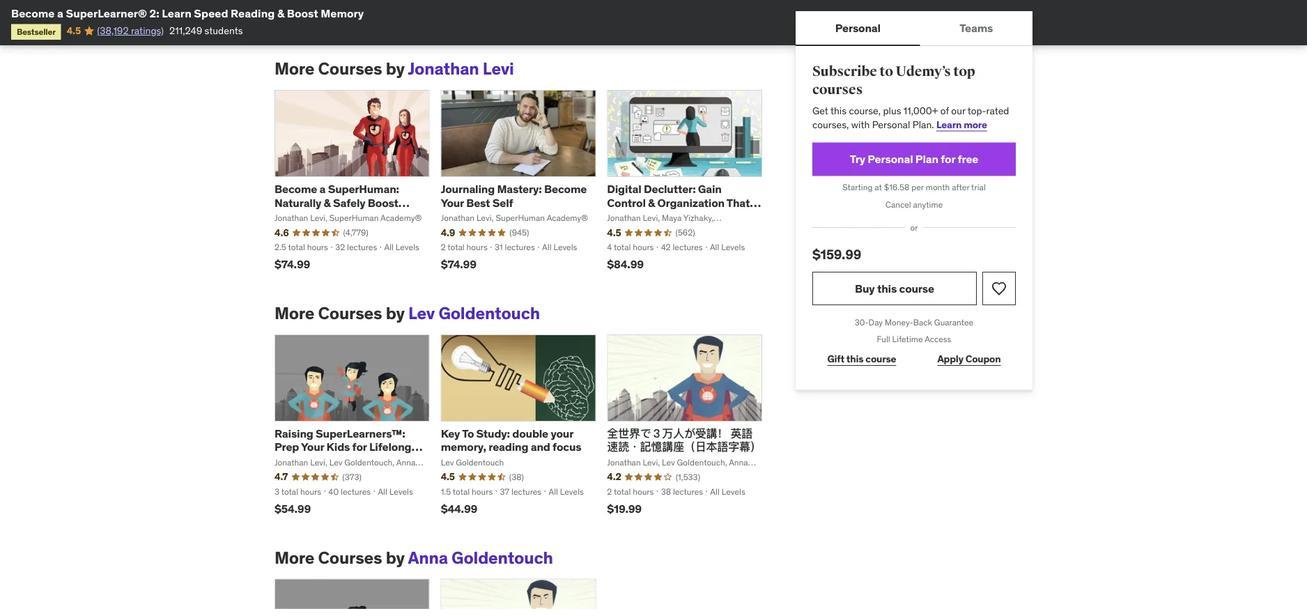 Task type: vqa. For each thing, say whether or not it's contained in the screenshot.
Memory & Study Skills Link
no



Task type: describe. For each thing, give the bounding box(es) containing it.
1 vertical spatial learn
[[937, 118, 962, 131]]

your for journaling
[[441, 195, 464, 210]]

1.5
[[441, 486, 451, 497]]

total for raising superlearners™: prep your kids for lifelong learning
[[281, 486, 298, 497]]

by for lev
[[386, 302, 405, 323]]

2 total hours for $19.99
[[607, 486, 654, 497]]

jonathan levi, maya yizhaky, superhuman academy®
[[607, 213, 714, 235]]

learning
[[275, 453, 320, 468]]

digital
[[607, 182, 642, 196]]

(562)
[[676, 227, 695, 238]]

levels for journaling mastery: become your best self
[[554, 242, 577, 252]]

personal inside get this course, plus 11,000+ of our top-rated courses, with personal plan.
[[872, 118, 910, 131]]

kids
[[327, 440, 350, 454]]

personal button
[[796, 11, 920, 45]]

all for digital declutter: gain control & organization that lasts!
[[710, 242, 720, 252]]

levels for 全世界で３万人が受講！ 英語 速読・記憶講座（日本語字幕）
[[722, 486, 746, 497]]

levels for raising superlearners™: prep your kids for lifelong learning
[[389, 486, 413, 497]]

superhuman:
[[328, 182, 399, 196]]

all levels for 全世界で３万人が受講！ 英語 速読・記憶講座（日本語字幕）
[[710, 486, 746, 497]]

total for 全世界で３万人が受講！ 英語 速読・記憶講座（日本語字幕）
[[614, 486, 631, 497]]

or
[[911, 222, 918, 233]]

1 horizontal spatial for
[[941, 152, 956, 166]]

at
[[875, 182, 882, 193]]

373 reviews element
[[342, 471, 362, 483]]

4 total hours
[[607, 242, 654, 252]]

0 vertical spatial boost
[[287, 6, 318, 20]]

subscribe to udemy's top courses
[[813, 63, 976, 98]]

30-
[[855, 317, 869, 328]]

jonathan inside "jonathan levi, lev goldentouch, anna goldentouch, superhuman academy®"
[[275, 457, 308, 468]]

211,249
[[169, 24, 202, 37]]

by for anna
[[386, 547, 405, 568]]

2 for $74.99
[[441, 242, 446, 252]]

more for more courses by lev goldentouch
[[275, 302, 315, 323]]

3 total hours
[[275, 486, 321, 497]]

all levels for key to study: double your memory, reading and focus
[[549, 486, 584, 497]]

goldentouch down 31
[[439, 302, 540, 323]]

this for get
[[831, 104, 847, 117]]

(945)
[[510, 227, 529, 238]]

全世界で３万人が受講！
[[607, 427, 728, 441]]

lectures for digital declutter: gain control & organization that lasts!
[[673, 242, 703, 252]]

more for more courses by jonathan levi
[[275, 58, 315, 79]]

journaling
[[441, 182, 495, 196]]

starting at $16.58 per month after trial cancel anytime
[[843, 182, 986, 210]]

day
[[869, 317, 883, 328]]

focus
[[553, 440, 582, 454]]

ratings)
[[131, 24, 164, 37]]

速読・記憶講座（日本語字幕）
[[607, 440, 762, 454]]

4.6
[[275, 226, 289, 239]]

all for become a superhuman: naturally & safely boost testosterone
[[384, 242, 394, 252]]

all for 全世界で３万人が受講！ 英語 速読・記憶講座（日本語字幕）
[[710, 486, 720, 497]]

hours for journaling mastery: become your best self
[[467, 242, 488, 252]]

$44.99
[[441, 501, 478, 516]]

courses for lev goldentouch
[[318, 302, 382, 323]]

our
[[952, 104, 966, 117]]

academy® down superhuman: at the left top
[[381, 213, 422, 223]]

declutter:
[[644, 182, 696, 196]]

jonathan down naturally
[[275, 213, 308, 223]]

per
[[912, 182, 924, 193]]

journaling mastery: become your best self jonathan levi, superhuman academy®
[[441, 182, 588, 223]]

$74.99 for become a superhuman: naturally & safely boost testosterone
[[275, 257, 310, 271]]

2 total hours for $74.99
[[441, 242, 488, 252]]

38
[[661, 486, 671, 497]]

1533 reviews element
[[676, 471, 701, 483]]

students
[[205, 24, 243, 37]]

coupon
[[966, 353, 1001, 365]]

key to study: double your memory, reading and focus link
[[441, 427, 582, 454]]

all levels for journaling mastery: become your best self
[[542, 242, 577, 252]]

4.9
[[441, 226, 455, 239]]

trial
[[972, 182, 986, 193]]

lifelong
[[369, 440, 412, 454]]

naturally
[[275, 195, 321, 210]]

top-
[[968, 104, 987, 117]]

udemy's
[[896, 63, 951, 80]]

$74.99 for journaling mastery: become your best self
[[441, 257, 477, 271]]

211,249 students
[[169, 24, 243, 37]]

31
[[495, 242, 503, 252]]

after
[[952, 182, 970, 193]]

become a superhuman: naturally & safely boost testosterone link
[[275, 182, 410, 223]]

hours for 全世界で３万人が受講！ 英語 速読・記憶講座（日本語字幕）
[[633, 486, 654, 497]]

lasts!
[[607, 209, 638, 223]]

anna down $44.99
[[408, 547, 448, 568]]

lectures for key to study: double your memory, reading and focus
[[512, 486, 542, 497]]

raising superlearners™: prep your kids for lifelong learning link
[[275, 427, 423, 468]]

anna inside "jonathan levi, lev goldentouch, anna goldentouch, superhuman academy®"
[[396, 457, 416, 468]]

& for become
[[324, 195, 331, 210]]

lectures for become a superhuman: naturally & safely boost testosterone
[[347, 242, 377, 252]]

all levels for become a superhuman: naturally & safely boost testosterone
[[384, 242, 420, 252]]

a for superlearner®
[[57, 6, 63, 20]]

0 horizontal spatial 4.5
[[67, 24, 81, 37]]

superhuman inside jonathan levi, maya yizhaky, superhuman academy®
[[607, 224, 657, 235]]

superhuman inside "jonathan levi, lev goldentouch, anna goldentouch, superhuman academy®"
[[327, 469, 376, 480]]

top
[[954, 63, 976, 80]]

buy this course
[[855, 281, 935, 295]]

get this course, plus 11,000+ of our top-rated courses, with personal plan.
[[813, 104, 1010, 131]]

digital declutter: gain control & organization that lasts!
[[607, 182, 750, 223]]

lectures for 全世界で３万人が受講！ 英語 速読・記憶講座（日本語字幕）
[[673, 486, 703, 497]]

this for buy
[[877, 281, 897, 295]]

$159.99
[[813, 246, 862, 262]]

superlearners™:
[[316, 427, 405, 441]]

more for more courses by anna goldentouch
[[275, 547, 315, 568]]

plan.
[[913, 118, 934, 131]]

lectures for journaling mastery: become your best self
[[505, 242, 535, 252]]

speed
[[194, 6, 228, 20]]

try personal plan for free link
[[813, 143, 1016, 176]]

your
[[551, 427, 574, 441]]

become for become a superlearner® 2: learn speed reading & boost memory
[[11, 6, 55, 20]]

total for key to study: double your memory, reading and focus
[[453, 486, 470, 497]]

jonathan left levi
[[408, 58, 479, 79]]

course for gift this course
[[866, 353, 897, 365]]

37 lectures
[[500, 486, 542, 497]]

0 horizontal spatial learn
[[162, 6, 192, 20]]

42
[[661, 242, 671, 252]]

42 lectures
[[661, 242, 703, 252]]

superhuman up (4,779)
[[329, 213, 379, 223]]

anytime
[[913, 199, 943, 210]]

40 lectures
[[329, 486, 371, 497]]

yizhaky,
[[684, 213, 714, 223]]

lev inside the 全世界で３万人が受講！ 英語 速読・記憶講座（日本語字幕） jonathan levi, lev goldentouch, anna goldentouch
[[662, 457, 675, 468]]

guarantee
[[935, 317, 974, 328]]

this for gift
[[847, 353, 864, 365]]

& for digital
[[648, 195, 655, 210]]

goldentouch, inside the 全世界で３万人が受講！ 英語 速読・記憶講座（日本語字幕） jonathan levi, lev goldentouch, anna goldentouch
[[677, 457, 727, 468]]

0 horizontal spatial &
[[277, 6, 285, 20]]

2.5
[[275, 242, 286, 252]]

all
[[311, 16, 322, 28]]

945 reviews element
[[510, 227, 529, 238]]

more courses by anna goldentouch
[[275, 547, 553, 568]]

become a superlearner® 2: learn speed reading & boost memory
[[11, 6, 364, 20]]

4779 reviews element
[[343, 227, 369, 238]]

2 for $19.99
[[607, 486, 612, 497]]

jonathan levi, lev goldentouch, anna goldentouch, superhuman academy®
[[275, 457, 419, 480]]

superhuman inside "journaling mastery: become your best self jonathan levi, superhuman academy®"
[[496, 213, 545, 223]]

levels for digital declutter: gain control & organization that lasts!
[[722, 242, 745, 252]]

and
[[531, 440, 550, 454]]

levi, inside the 全世界で３万人が受講！ 英語 速読・記憶講座（日本語字幕） jonathan levi, lev goldentouch, anna goldentouch
[[643, 457, 660, 468]]

562 reviews element
[[676, 227, 695, 238]]

hours for digital declutter: gain control & organization that lasts!
[[633, 242, 654, 252]]

show all reviews
[[284, 16, 359, 28]]

plan
[[916, 152, 939, 166]]



Task type: locate. For each thing, give the bounding box(es) containing it.
0 horizontal spatial course
[[866, 353, 897, 365]]

tab list containing personal
[[796, 11, 1033, 46]]

37
[[500, 486, 510, 497]]

more
[[964, 118, 988, 131]]

prep
[[275, 440, 299, 454]]

38 reviews element
[[509, 471, 524, 483]]

courses for anna goldentouch
[[318, 547, 382, 568]]

0 vertical spatial a
[[57, 6, 63, 20]]

personal
[[836, 20, 881, 35], [872, 118, 910, 131], [868, 152, 913, 166]]

all levels right '38 lectures'
[[710, 486, 746, 497]]

all levels right 32 lectures
[[384, 242, 420, 252]]

0 horizontal spatial a
[[57, 6, 63, 20]]

anna down lifelong
[[396, 457, 416, 468]]

course inside button
[[899, 281, 935, 295]]

2.5 total hours
[[275, 242, 328, 252]]

by
[[386, 58, 405, 79], [386, 302, 405, 323], [386, 547, 405, 568]]

0 horizontal spatial become
[[11, 6, 55, 20]]

40
[[329, 486, 339, 497]]

buy this course button
[[813, 272, 977, 305]]

personal up the $16.58
[[868, 152, 913, 166]]

3 by from the top
[[386, 547, 405, 568]]

2 horizontal spatial become
[[544, 182, 587, 196]]

hours left 42
[[633, 242, 654, 252]]

show
[[284, 16, 309, 28]]

more courses by jonathan levi
[[275, 58, 514, 79]]

boost left reviews
[[287, 6, 318, 20]]

0 vertical spatial this
[[831, 104, 847, 117]]

become inside 'become a superhuman: naturally & safely boost testosterone'
[[275, 182, 317, 196]]

(38)
[[509, 472, 524, 482]]

all right the 37 lectures
[[549, 486, 558, 497]]

38 lectures
[[661, 486, 703, 497]]

英語
[[731, 427, 753, 441]]

jonathan up 4.2
[[607, 457, 641, 468]]

self
[[493, 195, 513, 210]]

goldentouch inside key to study: double your memory, reading and focus lev goldentouch
[[456, 457, 504, 468]]

total for journaling mastery: become your best self
[[448, 242, 465, 252]]

all levels down the focus on the left bottom
[[549, 486, 584, 497]]

31 lectures
[[495, 242, 535, 252]]

4.5 for digital declutter: gain control & organization that lasts!
[[607, 226, 621, 239]]

1 vertical spatial 2
[[607, 486, 612, 497]]

show all reviews button
[[275, 8, 368, 36]]

double
[[512, 427, 549, 441]]

become a superhuman: naturally & safely boost testosterone
[[275, 182, 399, 223]]

all levels
[[384, 242, 420, 252], [542, 242, 577, 252], [710, 242, 745, 252], [378, 486, 413, 497], [549, 486, 584, 497], [710, 486, 746, 497]]

2 vertical spatial more
[[275, 547, 315, 568]]

your left kids
[[301, 440, 324, 454]]

total down 4.2
[[614, 486, 631, 497]]

all right 32 lectures
[[384, 242, 394, 252]]

safely
[[333, 195, 366, 210]]

jonathan down control
[[607, 213, 641, 223]]

your for raising
[[301, 440, 324, 454]]

gift this course link
[[813, 345, 912, 373]]

levi, for digital declutter: gain control & organization that lasts!
[[643, 213, 660, 223]]

maya
[[662, 213, 682, 223]]

apply
[[938, 353, 964, 365]]

1 horizontal spatial 2 total hours
[[607, 486, 654, 497]]

this right buy
[[877, 281, 897, 295]]

total right 4
[[614, 242, 631, 252]]

2 horizontal spatial &
[[648, 195, 655, 210]]

gift this course
[[828, 353, 897, 365]]

1 horizontal spatial learn
[[937, 118, 962, 131]]

1 vertical spatial a
[[320, 182, 326, 196]]

levi, down best
[[477, 213, 494, 223]]

0 horizontal spatial $74.99
[[275, 257, 310, 271]]

1 vertical spatial courses
[[318, 302, 382, 323]]

1 vertical spatial your
[[301, 440, 324, 454]]

journaling mastery: become your best self link
[[441, 182, 587, 210]]

teams button
[[920, 11, 1033, 45]]

0 vertical spatial personal
[[836, 20, 881, 35]]

your inside 'raising superlearners™: prep your kids for lifelong learning'
[[301, 440, 324, 454]]

courses down 40 lectures
[[318, 547, 382, 568]]

get
[[813, 104, 829, 117]]

3 more from the top
[[275, 547, 315, 568]]

1 vertical spatial course
[[866, 353, 897, 365]]

levi, inside "jonathan levi, lev goldentouch, anna goldentouch, superhuman academy®"
[[310, 457, 327, 468]]

1 vertical spatial by
[[386, 302, 405, 323]]

lev inside key to study: double your memory, reading and focus lev goldentouch
[[441, 457, 454, 468]]

this inside button
[[877, 281, 897, 295]]

by for jonathan
[[386, 58, 405, 79]]

total down 4.9
[[448, 242, 465, 252]]

levi, inside jonathan levi, maya yizhaky, superhuman academy®
[[643, 213, 660, 223]]

lectures for raising superlearners™: prep your kids for lifelong learning
[[341, 486, 371, 497]]

2 courses from the top
[[318, 302, 382, 323]]

total right '1.5'
[[453, 486, 470, 497]]

become right "mastery:"
[[544, 182, 587, 196]]

tab list
[[796, 11, 1033, 46]]

4.5 for key to study: double your memory, reading and focus
[[441, 471, 455, 483]]

jonathan inside the 全世界で３万人が受講！ 英語 速読・記憶講座（日本語字幕） jonathan levi, lev goldentouch, anna goldentouch
[[607, 457, 641, 468]]

superhuman up 40 lectures
[[327, 469, 376, 480]]

goldentouch, down learning in the left bottom of the page
[[275, 469, 325, 480]]

courses
[[318, 58, 382, 79], [318, 302, 382, 323], [318, 547, 382, 568]]

total right 2.5
[[288, 242, 305, 252]]

this
[[831, 104, 847, 117], [877, 281, 897, 295], [847, 353, 864, 365]]

2 horizontal spatial 4.5
[[607, 226, 621, 239]]

jonathan inside "journaling mastery: become your best self jonathan levi, superhuman academy®"
[[441, 213, 475, 223]]

& right reading
[[277, 6, 285, 20]]

jonathan levi link
[[408, 58, 514, 79]]

personal up subscribe
[[836, 20, 881, 35]]

hours for key to study: double your memory, reading and focus
[[472, 486, 493, 497]]

academy® inside jonathan levi, maya yizhaky, superhuman academy®
[[658, 224, 700, 235]]

total for become a superhuman: naturally & safely boost testosterone
[[288, 242, 305, 252]]

1 horizontal spatial 2
[[607, 486, 612, 497]]

1 vertical spatial more
[[275, 302, 315, 323]]

lectures down 1533 reviews element
[[673, 486, 703, 497]]

1 by from the top
[[386, 58, 405, 79]]

11,000+
[[904, 104, 938, 117]]

0 vertical spatial more
[[275, 58, 315, 79]]

jonathan inside jonathan levi, maya yizhaky, superhuman academy®
[[607, 213, 641, 223]]

reviews
[[324, 16, 359, 28]]

for right kids
[[352, 440, 367, 454]]

1 more from the top
[[275, 58, 315, 79]]

become up bestseller
[[11, 6, 55, 20]]

2 down 4.9
[[441, 242, 446, 252]]

jonathan down prep
[[275, 457, 308, 468]]

teams
[[960, 20, 993, 35]]

academy® left lasts! in the left top of the page
[[547, 213, 588, 223]]

testosterone
[[275, 209, 342, 223]]

0 vertical spatial courses
[[318, 58, 382, 79]]

2 vertical spatial this
[[847, 353, 864, 365]]

& inside 'become a superhuman: naturally & safely boost testosterone'
[[324, 195, 331, 210]]

superhuman up (945) at the top of the page
[[496, 213, 545, 223]]

mastery:
[[497, 182, 542, 196]]

academy® inside "jonathan levi, lev goldentouch, anna goldentouch, superhuman academy®"
[[378, 469, 419, 480]]

courses,
[[813, 118, 849, 131]]

0 vertical spatial 4.5
[[67, 24, 81, 37]]

become inside "journaling mastery: become your best self jonathan levi, superhuman academy®"
[[544, 182, 587, 196]]

all for raising superlearners™: prep your kids for lifelong learning
[[378, 486, 387, 497]]

goldentouch up the $19.99
[[607, 469, 655, 480]]

rated
[[987, 104, 1010, 117]]

lev goldentouch link
[[408, 302, 540, 323]]

levi, for become a superhuman: naturally & safely boost testosterone
[[310, 213, 327, 223]]

hours left 31
[[467, 242, 488, 252]]

goldentouch inside the 全世界で３万人が受講！ 英語 速読・記憶講座（日本語字幕） jonathan levi, lev goldentouch, anna goldentouch
[[607, 469, 655, 480]]

your inside "journaling mastery: become your best self jonathan levi, superhuman academy®"
[[441, 195, 464, 210]]

all right the 42 lectures
[[710, 242, 720, 252]]

2 vertical spatial 4.5
[[441, 471, 455, 483]]

all
[[384, 242, 394, 252], [542, 242, 552, 252], [710, 242, 720, 252], [378, 486, 387, 497], [549, 486, 558, 497], [710, 486, 720, 497]]

1 $74.99 from the left
[[275, 257, 310, 271]]

learn more
[[937, 118, 988, 131]]

jonathan up 4.9
[[441, 213, 475, 223]]

$74.99
[[275, 257, 310, 271], [441, 257, 477, 271]]

course down full at the bottom of the page
[[866, 353, 897, 365]]

courses down 32 lectures
[[318, 302, 382, 323]]

more down 2.5 total hours
[[275, 302, 315, 323]]

this up courses, in the right top of the page
[[831, 104, 847, 117]]

all for journaling mastery: become your best self
[[542, 242, 552, 252]]

subscribe
[[813, 63, 877, 80]]

study:
[[476, 427, 510, 441]]

all levels for digital declutter: gain control & organization that lasts!
[[710, 242, 745, 252]]

1 courses from the top
[[318, 58, 382, 79]]

0 horizontal spatial your
[[301, 440, 324, 454]]

total right 3
[[281, 486, 298, 497]]

hours
[[307, 242, 328, 252], [467, 242, 488, 252], [633, 242, 654, 252], [300, 486, 321, 497], [472, 486, 493, 497], [633, 486, 654, 497]]

levi, down the 全世界で３万人が受講！
[[643, 457, 660, 468]]

levels left '1.5'
[[389, 486, 413, 497]]

control
[[607, 195, 646, 210]]

lectures down 373 reviews element
[[341, 486, 371, 497]]

$19.99
[[607, 501, 642, 516]]

1 horizontal spatial 4.5
[[441, 471, 455, 483]]

& inside digital declutter: gain control & organization that lasts!
[[648, 195, 655, 210]]

levels right '38 lectures'
[[722, 486, 746, 497]]

buy
[[855, 281, 875, 295]]

0 vertical spatial 2
[[441, 242, 446, 252]]

1 horizontal spatial boost
[[368, 195, 399, 210]]

0 vertical spatial course
[[899, 281, 935, 295]]

(373)
[[342, 472, 362, 482]]

2 horizontal spatial goldentouch,
[[677, 457, 727, 468]]

become for become a superhuman: naturally & safely boost testosterone
[[275, 182, 317, 196]]

wishlist image
[[991, 280, 1008, 297]]

full
[[877, 334, 891, 345]]

1 vertical spatial for
[[352, 440, 367, 454]]

total for digital declutter: gain control & organization that lasts!
[[614, 242, 631, 252]]

lectures down the 562 reviews element
[[673, 242, 703, 252]]

(38,192 ratings)
[[97, 24, 164, 37]]

with
[[852, 118, 870, 131]]

goldentouch, up (373)
[[344, 457, 395, 468]]

learn down 'of'
[[937, 118, 962, 131]]

gift
[[828, 353, 845, 365]]

2 total hours
[[441, 242, 488, 252], [607, 486, 654, 497]]

levi, left maya
[[643, 213, 660, 223]]

4.7
[[275, 471, 288, 483]]

levi, for raising superlearners™: prep your kids for lifelong learning
[[310, 457, 327, 468]]

memory
[[321, 6, 364, 20]]

2 vertical spatial personal
[[868, 152, 913, 166]]

lev inside "jonathan levi, lev goldentouch, anna goldentouch, superhuman academy®"
[[329, 457, 342, 468]]

0 horizontal spatial for
[[352, 440, 367, 454]]

month
[[926, 182, 950, 193]]

2 by from the top
[[386, 302, 405, 323]]

lectures down 38 reviews element
[[512, 486, 542, 497]]

a inside 'become a superhuman: naturally & safely boost testosterone'
[[320, 182, 326, 196]]

levels for key to study: double your memory, reading and focus
[[560, 486, 584, 497]]

1 vertical spatial 4.5
[[607, 226, 621, 239]]

$54.99
[[275, 501, 311, 516]]

courses down reviews
[[318, 58, 382, 79]]

course up back
[[899, 281, 935, 295]]

gain
[[698, 182, 722, 196]]

0 vertical spatial 2 total hours
[[441, 242, 488, 252]]

1 vertical spatial boost
[[368, 195, 399, 210]]

goldentouch, up (1,533)
[[677, 457, 727, 468]]

2 more from the top
[[275, 302, 315, 323]]

personal inside try personal plan for free link
[[868, 152, 913, 166]]

hours left 32
[[307, 242, 328, 252]]

for inside 'raising superlearners™: prep your kids for lifelong learning'
[[352, 440, 367, 454]]

levels down the focus on the left bottom
[[560, 486, 584, 497]]

3 courses from the top
[[318, 547, 382, 568]]

1 horizontal spatial a
[[320, 182, 326, 196]]

levels down that
[[722, 242, 745, 252]]

&
[[277, 6, 285, 20], [324, 195, 331, 210], [648, 195, 655, 210]]

academy® inside "journaling mastery: become your best self jonathan levi, superhuman academy®"
[[547, 213, 588, 223]]

apply coupon
[[938, 353, 1001, 365]]

hours for raising superlearners™: prep your kids for lifelong learning
[[300, 486, 321, 497]]

a left safely
[[320, 182, 326, 196]]

levi, down kids
[[310, 457, 327, 468]]

levels right 32 lectures
[[396, 242, 420, 252]]

more courses by lev goldentouch
[[275, 302, 540, 323]]

2 vertical spatial by
[[386, 547, 405, 568]]

courses for jonathan levi
[[318, 58, 382, 79]]

personal inside personal button
[[836, 20, 881, 35]]

your left best
[[441, 195, 464, 210]]

2 down 4.2
[[607, 486, 612, 497]]

for left the free
[[941, 152, 956, 166]]

raising
[[275, 427, 313, 441]]

2 vertical spatial courses
[[318, 547, 382, 568]]

0 horizontal spatial boost
[[287, 6, 318, 20]]

anna goldentouch link
[[408, 547, 553, 568]]

total
[[288, 242, 305, 252], [448, 242, 465, 252], [614, 242, 631, 252], [281, 486, 298, 497], [453, 486, 470, 497], [614, 486, 631, 497]]

all for key to study: double your memory, reading and focus
[[549, 486, 558, 497]]

32
[[335, 242, 345, 252]]

anna down 英語
[[729, 457, 748, 468]]

30-day money-back guarantee full lifetime access
[[855, 317, 974, 345]]

courses
[[813, 81, 863, 98]]

lectures down 945 reviews element
[[505, 242, 535, 252]]

4.5 up 4
[[607, 226, 621, 239]]

0 vertical spatial your
[[441, 195, 464, 210]]

superhuman
[[329, 213, 379, 223], [496, 213, 545, 223], [607, 224, 657, 235], [327, 469, 376, 480]]

a left superlearner®
[[57, 6, 63, 20]]

all levels right 31 lectures
[[542, 242, 577, 252]]

all right '38 lectures'
[[710, 486, 720, 497]]

4.5 up '1.5'
[[441, 471, 455, 483]]

more down $54.99
[[275, 547, 315, 568]]

lectures down 4779 reviews element
[[347, 242, 377, 252]]

this right the gift
[[847, 353, 864, 365]]

2 total hours down 4.9
[[441, 242, 488, 252]]

levi, down naturally
[[310, 213, 327, 223]]

raising superlearners™: prep your kids for lifelong learning
[[275, 427, 412, 468]]

jonathan
[[408, 58, 479, 79], [275, 213, 308, 223], [441, 213, 475, 223], [607, 213, 641, 223], [275, 457, 308, 468], [607, 457, 641, 468]]

1 vertical spatial 2 total hours
[[607, 486, 654, 497]]

boost inside 'become a superhuman: naturally & safely boost testosterone'
[[368, 195, 399, 210]]

more down show
[[275, 58, 315, 79]]

1 vertical spatial this
[[877, 281, 897, 295]]

all levels for raising superlearners™: prep your kids for lifelong learning
[[378, 486, 413, 497]]

1 horizontal spatial goldentouch,
[[344, 457, 395, 468]]

0 vertical spatial by
[[386, 58, 405, 79]]

全世界で３万人が受講！ 英語 速読・記憶講座（日本語字幕） link
[[607, 427, 762, 454]]

superhuman down lasts! in the left top of the page
[[607, 224, 657, 235]]

1 horizontal spatial become
[[275, 182, 317, 196]]

hours left 40
[[300, 486, 321, 497]]

$74.99 down 2.5 total hours
[[275, 257, 310, 271]]

this inside get this course, plus 11,000+ of our top-rated courses, with personal plan.
[[831, 104, 847, 117]]

lev
[[408, 302, 435, 323], [329, 457, 342, 468], [441, 457, 454, 468], [662, 457, 675, 468]]

goldentouch down $44.99
[[452, 547, 553, 568]]

boost
[[287, 6, 318, 20], [368, 195, 399, 210]]

personal down plus on the right of page
[[872, 118, 910, 131]]

4.5 down superlearner®
[[67, 24, 81, 37]]

all right 40 lectures
[[378, 486, 387, 497]]

$84.99
[[607, 257, 644, 271]]

levi, inside "journaling mastery: become your best self jonathan levi, superhuman academy®"
[[477, 213, 494, 223]]

goldentouch down memory,
[[456, 457, 504, 468]]

a for superhuman:
[[320, 182, 326, 196]]

levels for become a superhuman: naturally & safely boost testosterone
[[396, 242, 420, 252]]

1 horizontal spatial $74.99
[[441, 257, 477, 271]]

0 vertical spatial for
[[941, 152, 956, 166]]

lifetime
[[893, 334, 923, 345]]

goldentouch,
[[344, 457, 395, 468], [677, 457, 727, 468], [275, 469, 325, 480]]

academy® down maya
[[658, 224, 700, 235]]

reading
[[489, 440, 529, 454]]

that
[[727, 195, 750, 210]]

hours left 38
[[633, 486, 654, 497]]

2 total hours up the $19.99
[[607, 486, 654, 497]]

0 horizontal spatial 2
[[441, 242, 446, 252]]

course for buy this course
[[899, 281, 935, 295]]

academy® down lifelong
[[378, 469, 419, 480]]

2 $74.99 from the left
[[441, 257, 477, 271]]

3
[[275, 486, 280, 497]]

0 horizontal spatial goldentouch,
[[275, 469, 325, 480]]

$74.99 down 4.9
[[441, 257, 477, 271]]

1 horizontal spatial course
[[899, 281, 935, 295]]

anna
[[396, 457, 416, 468], [729, 457, 748, 468], [408, 547, 448, 568]]

starting
[[843, 182, 873, 193]]

1 vertical spatial personal
[[872, 118, 910, 131]]

anna inside the 全世界で３万人が受講！ 英語 速読・記憶講座（日本語字幕） jonathan levi, lev goldentouch, anna goldentouch
[[729, 457, 748, 468]]

boost right safely
[[368, 195, 399, 210]]

1 horizontal spatial &
[[324, 195, 331, 210]]

0 horizontal spatial 2 total hours
[[441, 242, 488, 252]]

& up jonathan levi, maya yizhaky, superhuman academy®
[[648, 195, 655, 210]]

hours left 37
[[472, 486, 493, 497]]

1 horizontal spatial your
[[441, 195, 464, 210]]

hours for become a superhuman: naturally & safely boost testosterone
[[307, 242, 328, 252]]

& left safely
[[324, 195, 331, 210]]

all levels down yizhaky,
[[710, 242, 745, 252]]

levels left 4
[[554, 242, 577, 252]]

0 vertical spatial learn
[[162, 6, 192, 20]]



